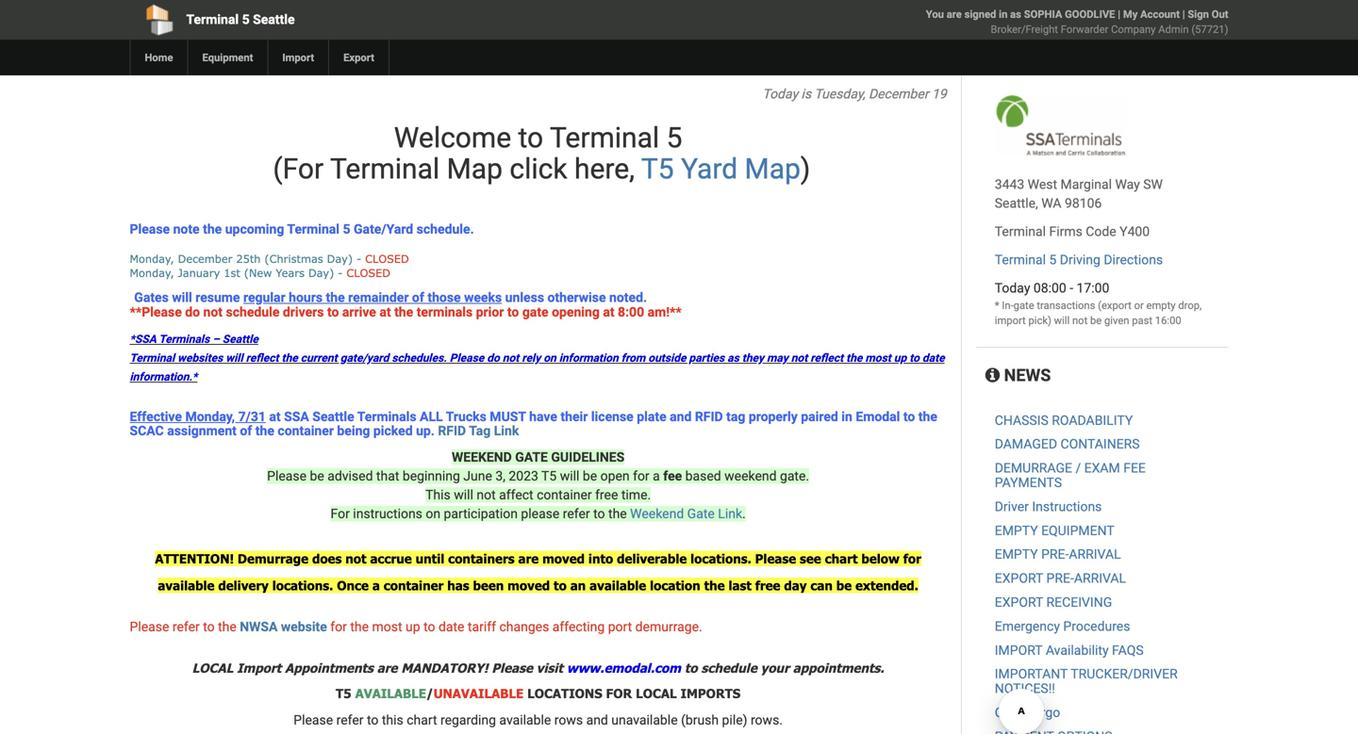 Task type: describe. For each thing, give the bounding box(es) containing it.
1 vertical spatial /
[[426, 686, 434, 702]]

welcome to terminal 5 (for terminal map click here, t5 yard map )
[[266, 121, 811, 186]]

attention!
[[155, 551, 234, 567]]

unless
[[505, 290, 544, 306]]

0 vertical spatial pre-
[[1041, 547, 1069, 563]]

attention! demurrage does not accrue until containers are moved into deliverable locations. please see chart below for available delivery locations. once a container has been moved to an available location the last free day can be extended.
[[155, 551, 921, 594]]

tag
[[726, 409, 745, 425]]

demurrage.
[[635, 620, 702, 635]]

today for today is tuesday, december 19
[[763, 86, 798, 102]]

5 left gate/yard
[[343, 222, 350, 237]]

time.
[[621, 488, 651, 503]]

december inside the monday, december 25th (christmas day) - closed monday, january 1st (new years day) - closed
[[178, 252, 232, 265]]

regular
[[243, 290, 285, 306]]

instructions
[[1032, 499, 1102, 515]]

(new
[[244, 267, 272, 280]]

1 vertical spatial up
[[406, 620, 420, 635]]

weekend gate guidelines please be advised that beginning june 3, 2023 t5 will be open for a fee based weekend gate. this will not affect container free time. for instructions on participation please refer to the weekend gate link .
[[267, 450, 809, 522]]

and inside at ssa seattle terminals all trucks must have their license plate and rfid tag properly paired in emodal to the scac assignment of the container being picked up.
[[670, 409, 692, 425]]

unavailable
[[434, 686, 524, 702]]

resume
[[195, 290, 240, 306]]

(57721)
[[1192, 23, 1229, 35]]

affecting
[[553, 620, 605, 635]]

17:00
[[1077, 281, 1110, 296]]

1 vertical spatial closed
[[347, 267, 391, 280]]

weeks
[[464, 290, 502, 306]]

beginning
[[403, 469, 460, 484]]

note
[[173, 222, 200, 237]]

guidelines
[[551, 450, 625, 466]]

rely
[[522, 352, 541, 365]]

please refer to this chart regarding available rows and unavailable (brush pile) rows.
[[294, 713, 783, 729]]

terminal 5 seattle
[[186, 12, 295, 27]]

the left terminals
[[394, 305, 413, 320]]

weekend gate link link
[[630, 507, 742, 522]]

appointments.
[[793, 661, 884, 676]]

0 vertical spatial day)
[[327, 252, 353, 265]]

–
[[212, 333, 220, 346]]

1 horizontal spatial local
[[636, 686, 677, 702]]

upcoming
[[225, 222, 284, 237]]

being
[[337, 424, 370, 439]]

0 horizontal spatial locations.
[[272, 578, 333, 594]]

0 vertical spatial import
[[282, 51, 314, 64]]

imports
[[681, 686, 741, 702]]

be inside today                                                                                                                                                                                                                                                                                                                                                                                                                                                                                                                                                                                                                                                                                                           08:00 - 17:00 * in-gate transactions (export or empty drop, import pick) will not be given past 16:00
[[1090, 315, 1102, 327]]

assignment
[[167, 424, 237, 439]]

not inside attention! demurrage does not accrue until containers are moved into deliverable locations. please see chart below for available delivery locations. once a container has been moved to an available location the last free day can be extended.
[[345, 551, 366, 567]]

please left note
[[130, 222, 170, 237]]

can
[[811, 578, 833, 594]]

the inside attention! demurrage does not accrue until containers are moved into deliverable locations. please see chart below for available delivery locations. once a container has been moved to an available location the last free day can be extended.
[[704, 578, 725, 594]]

(brush
[[681, 713, 719, 729]]

5 inside "welcome to terminal 5 (for terminal map click here, t5 yard map )"
[[667, 121, 682, 155]]

terminal 5 driving directions
[[995, 252, 1163, 268]]

0 vertical spatial moved
[[542, 551, 585, 567]]

will inside gates will resume regular hours the remainder of those weeks unless otherwise noted. **please do not schedule drivers to arrive at the terminals prior to gate opening at 8:00 am!**
[[172, 290, 192, 306]]

1 reflect from the left
[[246, 352, 279, 365]]

please inside *ssa terminals – seattle terminal websites will reflect the current gate/yard schedules. please do not rely on information from outside parties as they may not reflect the most up to date information.*
[[450, 352, 484, 365]]

2 | from the left
[[1183, 8, 1185, 20]]

1 vertical spatial chart
[[407, 713, 437, 729]]

export receiving link
[[995, 595, 1112, 611]]

1 horizontal spatial at
[[380, 305, 391, 320]]

empty equipment link
[[995, 523, 1115, 539]]

1 vertical spatial moved
[[508, 578, 550, 594]]

terminal firms code y400
[[995, 224, 1150, 240]]

the right emodal
[[918, 409, 937, 425]]

container inside weekend gate guidelines please be advised that beginning june 3, 2023 t5 will be open for a fee based weekend gate. this will not affect container free time. for instructions on participation please refer to the weekend gate link .
[[537, 488, 592, 503]]

.
[[742, 507, 746, 522]]

tuesday,
[[814, 86, 865, 102]]

to inside at ssa seattle terminals all trucks must have their license plate and rfid tag properly paired in emodal to the scac assignment of the container being picked up.
[[903, 409, 915, 425]]

damaged
[[995, 437, 1057, 452]]

location
[[650, 578, 701, 594]]

port
[[608, 620, 632, 635]]

containers
[[1061, 437, 1140, 452]]

1 vertical spatial pre-
[[1047, 571, 1074, 587]]

(for
[[273, 152, 324, 186]]

out
[[1212, 8, 1229, 20]]

1 vertical spatial day)
[[308, 267, 334, 280]]

0 vertical spatial link
[[494, 424, 519, 439]]

will inside *ssa terminals – seattle terminal websites will reflect the current gate/yard schedules. please do not rely on information from outside parties as they may not reflect the most up to date information.*
[[226, 352, 243, 365]]

2 horizontal spatial at
[[603, 305, 615, 320]]

please down appointments
[[294, 713, 333, 729]]

gate/yard
[[340, 352, 389, 365]]

www.emodal.com link
[[567, 661, 681, 676]]

most inside *ssa terminals – seattle terminal websites will reflect the current gate/yard schedules. please do not rely on information from outside parties as they may not reflect the most up to date information.*
[[865, 352, 891, 365]]

are inside attention! demurrage does not accrue until containers are moved into deliverable locations. please see chart below for available delivery locations. once a container has been moved to an available location the last free day can be extended.
[[518, 551, 539, 567]]

refer for please refer to this chart regarding available rows and unavailable (brush pile) rows.
[[336, 713, 364, 729]]

the down the once
[[350, 620, 369, 635]]

effective
[[130, 409, 182, 425]]

schedule.
[[417, 222, 474, 237]]

forwarder
[[1061, 23, 1109, 35]]

you are signed in as sophia goodlive | my account | sign out broker/freight forwarder company admin (57721)
[[926, 8, 1229, 35]]

accrue
[[370, 551, 412, 567]]

- inside today                                                                                                                                                                                                                                                                                                                                                                                                                                                                                                                                                                                                                                                                                                           08:00 - 17:00 * in-gate transactions (export or empty drop, import pick) will not be given past 16:00
[[1070, 281, 1074, 296]]

0 horizontal spatial date
[[439, 620, 465, 635]]

mandatory!
[[401, 661, 488, 676]]

0 horizontal spatial most
[[372, 620, 402, 635]]

1 export from the top
[[995, 571, 1043, 587]]

0 horizontal spatial available
[[158, 578, 215, 594]]

notices!!
[[995, 682, 1055, 697]]

a inside weekend gate guidelines please be advised that beginning june 3, 2023 t5 will be open for a fee based weekend gate. this will not affect container free time. for instructions on participation please refer to the weekend gate link .
[[653, 469, 660, 484]]

0 horizontal spatial -
[[338, 267, 343, 280]]

that
[[376, 469, 399, 484]]

the right note
[[203, 222, 222, 237]]

2 map from the left
[[745, 152, 801, 186]]

to inside *ssa terminals – seattle terminal websites will reflect the current gate/yard schedules. please do not rely on information from outside parties as they may not reflect the most up to date information.*
[[910, 352, 920, 365]]

picked
[[373, 424, 413, 439]]

as inside you are signed in as sophia goodlive | my account | sign out broker/freight forwarder company admin (57721)
[[1010, 8, 1021, 20]]

sw
[[1143, 177, 1163, 192]]

emodal
[[856, 409, 900, 425]]

trucker/driver
[[1071, 667, 1178, 683]]

5 left driving
[[1049, 252, 1057, 268]]

weekend
[[452, 450, 512, 466]]

this
[[382, 713, 403, 729]]

free inside weekend gate guidelines please be advised that beginning june 3, 2023 t5 will be open for a fee based weekend gate. this will not affect container free time. for instructions on participation please refer to the weekend gate link .
[[595, 488, 618, 503]]

availability
[[1046, 643, 1109, 659]]

0 horizontal spatial import
[[237, 661, 281, 676]]

years
[[276, 267, 305, 280]]

rfid inside at ssa seattle terminals all trucks must have their license plate and rfid tag properly paired in emodal to the scac assignment of the container being picked up.
[[695, 409, 723, 425]]

do inside gates will resume regular hours the remainder of those weeks unless otherwise noted. **please do not schedule drivers to arrive at the terminals prior to gate opening at 8:00 am!**
[[185, 305, 200, 320]]

for
[[606, 686, 632, 702]]

faqs
[[1112, 643, 1144, 659]]

tag
[[469, 424, 491, 439]]

16:00
[[1155, 315, 1182, 327]]

properly
[[749, 409, 798, 425]]

to inside "welcome to terminal 5 (for terminal map click here, t5 yard map )"
[[518, 121, 543, 155]]

to inside attention! demurrage does not accrue until containers are moved into deliverable locations. please see chart below for available delivery locations. once a container has been moved to an available location the last free day can be extended.
[[554, 578, 567, 594]]

firms
[[1049, 224, 1083, 240]]

refer for please refer to the nwsa website for the most up to date tariff changes affecting port demurrage.
[[172, 620, 200, 635]]

up inside *ssa terminals – seattle terminal websites will reflect the current gate/yard schedules. please do not rely on information from outside parties as they may not reflect the most up to date information.*
[[894, 352, 907, 365]]

1 | from the left
[[1118, 8, 1121, 20]]

0 vertical spatial locations.
[[691, 551, 752, 567]]

1 vertical spatial and
[[586, 713, 608, 729]]

will inside today                                                                                                                                                                                                                                                                                                                                                                                                                                                                                                                                                                                                                                                                                                           08:00 - 17:00 * in-gate transactions (export or empty drop, import pick) will not be given past 16:00
[[1054, 315, 1070, 327]]

as inside *ssa terminals – seattle terminal websites will reflect the current gate/yard schedules. please do not rely on information from outside parties as they may not reflect the most up to date information.*
[[727, 352, 739, 365]]

terminals inside at ssa seattle terminals all trucks must have their license plate and rfid tag properly paired in emodal to the scac assignment of the container being picked up.
[[357, 409, 416, 425]]

the left nwsa
[[218, 620, 237, 635]]

of inside at ssa seattle terminals all trucks must have their license plate and rfid tag properly paired in emodal to the scac assignment of the container being picked up.
[[240, 424, 252, 439]]

not inside today                                                                                                                                                                                                                                                                                                                                                                                                                                                                                                                                                                                                                                                                                                           08:00 - 17:00 * in-gate transactions (export or empty drop, import pick) will not be given past 16:00
[[1072, 315, 1088, 327]]

exam
[[1084, 461, 1120, 476]]

may
[[767, 352, 788, 365]]

import link
[[267, 40, 328, 75]]

import
[[995, 643, 1043, 659]]

monday, december 25th (christmas day) - closed monday, january 1st (new years day) - closed
[[130, 252, 409, 280]]

*
[[995, 299, 999, 312]]

seattle for terminal
[[253, 12, 295, 27]]

0 horizontal spatial for
[[330, 620, 347, 635]]

demurrage / exam fee payments link
[[995, 461, 1146, 491]]

terminals inside *ssa terminals – seattle terminal websites will reflect the current gate/yard schedules. please do not rely on information from outside parties as they may not reflect the most up to date information.*
[[159, 333, 210, 346]]

gate inside gates will resume regular hours the remainder of those weeks unless otherwise noted. **please do not schedule drivers to arrive at the terminals prior to gate opening at 8:00 am!**
[[522, 305, 549, 320]]

payments
[[995, 475, 1062, 491]]

equipment
[[1041, 523, 1115, 539]]

please up t5 available / unavailable locations for local imports
[[492, 661, 533, 676]]

west
[[1028, 177, 1057, 192]]

tariff
[[468, 620, 496, 635]]

demurrage
[[995, 461, 1072, 476]]

website
[[281, 620, 327, 635]]

0 horizontal spatial rfid
[[438, 424, 466, 439]]

2 vertical spatial t5
[[336, 686, 352, 702]]

see
[[800, 551, 821, 567]]

sign out link
[[1188, 8, 1229, 20]]

terminal 5 seattle image
[[995, 94, 1126, 157]]

in inside at ssa seattle terminals all trucks must have their license plate and rfid tag properly paired in emodal to the scac assignment of the container being picked up.
[[842, 409, 853, 425]]



Task type: locate. For each thing, give the bounding box(es) containing it.
0 horizontal spatial up
[[406, 620, 420, 635]]

0 vertical spatial local
[[192, 661, 233, 676]]

2 horizontal spatial available
[[590, 578, 646, 594]]

free
[[595, 488, 618, 503], [755, 578, 781, 594]]

0 horizontal spatial t5
[[336, 686, 352, 702]]

0 horizontal spatial /
[[426, 686, 434, 702]]

locations. up last
[[691, 551, 752, 567]]

ssa
[[284, 409, 309, 425]]

available
[[158, 578, 215, 594], [590, 578, 646, 594], [499, 713, 551, 729]]

/ inside chassis roadability damaged containers demurrage / exam fee payments driver instructions empty equipment empty pre-arrival export pre-arrival export receiving emergency procedures import availability faqs important trucker/driver notices!! oog cargo
[[1076, 461, 1081, 476]]

deliverable
[[617, 551, 687, 567]]

0 vertical spatial are
[[947, 8, 962, 20]]

y400
[[1120, 224, 1150, 240]]

| left sign
[[1183, 8, 1185, 20]]

gates will resume regular hours the remainder of those weeks unless otherwise noted. **please do not schedule drivers to arrive at the terminals prior to gate opening at 8:00 am!**
[[130, 290, 682, 320]]

trucks
[[446, 409, 487, 425]]

monday,
[[130, 252, 174, 265], [130, 267, 174, 280], [185, 409, 235, 425]]

5 right here,
[[667, 121, 682, 155]]

on inside weekend gate guidelines please be advised that beginning june 3, 2023 t5 will be open for a fee based weekend gate. this will not affect container free time. for instructions on participation please refer to the weekend gate link .
[[426, 507, 441, 522]]

not left rely
[[503, 352, 519, 365]]

in
[[999, 8, 1008, 20], [842, 409, 853, 425]]

emergency
[[995, 619, 1060, 635]]

day) right (christmas
[[327, 252, 353, 265]]

terminal
[[186, 12, 239, 27], [550, 121, 660, 155], [330, 152, 440, 186], [287, 222, 340, 237], [995, 224, 1046, 240], [995, 252, 1046, 268], [130, 352, 175, 365]]

available down into
[[590, 578, 646, 594]]

arrival up receiving
[[1074, 571, 1126, 587]]

be inside attention! demurrage does not accrue until containers are moved into deliverable locations. please see chart below for available delivery locations. once a container has been moved to an available location the last free day can be extended.
[[836, 578, 852, 594]]

please inside attention! demurrage does not accrue until containers are moved into deliverable locations. please see chart below for available delivery locations. once a container has been moved to an available location the last free day can be extended.
[[755, 551, 796, 567]]

seattle inside at ssa seattle terminals all trucks must have their license plate and rfid tag properly paired in emodal to the scac assignment of the container being picked up.
[[312, 409, 354, 425]]

on
[[544, 352, 556, 365], [426, 507, 441, 522]]

0 vertical spatial in
[[999, 8, 1008, 20]]

/ down the 'mandatory!'
[[426, 686, 434, 702]]

all
[[420, 409, 443, 425]]

are inside you are signed in as sophia goodlive | my account | sign out broker/freight forwarder company admin (57721)
[[947, 8, 962, 20]]

chart inside attention! demurrage does not accrue until containers are moved into deliverable locations. please see chart below for available delivery locations. once a container has been moved to an available location the last free day can be extended.
[[825, 551, 858, 567]]

1 vertical spatial refer
[[172, 620, 200, 635]]

1 vertical spatial do
[[487, 352, 500, 365]]

container down until
[[384, 578, 444, 594]]

info circle image
[[985, 367, 1000, 384]]

1 horizontal spatial |
[[1183, 8, 1185, 20]]

refer down the attention!
[[172, 620, 200, 635]]

2 vertical spatial seattle
[[312, 409, 354, 425]]

pile)
[[722, 713, 748, 729]]

pre- down the empty equipment 'link'
[[1041, 547, 1069, 563]]

1 horizontal spatial t5
[[541, 469, 557, 484]]

import availability faqs link
[[995, 643, 1144, 659]]

0 vertical spatial terminals
[[159, 333, 210, 346]]

0 vertical spatial as
[[1010, 8, 1021, 20]]

date inside *ssa terminals – seattle terminal websites will reflect the current gate/yard schedules. please do not rely on information from outside parties as they may not reflect the most up to date information.*
[[922, 352, 945, 365]]

for up time.
[[633, 469, 650, 484]]

free down "open"
[[595, 488, 618, 503]]

december up january
[[178, 252, 232, 265]]

0 vertical spatial on
[[544, 352, 556, 365]]

export up "export receiving" link
[[995, 571, 1043, 587]]

for inside weekend gate guidelines please be advised that beginning june 3, 2023 t5 will be open for a fee based weekend gate. this will not affect container free time. for instructions on participation please refer to the weekend gate link .
[[633, 469, 650, 484]]

of inside gates will resume regular hours the remainder of those weeks unless otherwise noted. **please do not schedule drivers to arrive at the terminals prior to gate opening at 8:00 am!**
[[412, 290, 424, 306]]

of
[[412, 290, 424, 306], [240, 424, 252, 439]]

available down the attention!
[[158, 578, 215, 594]]

oog
[[995, 706, 1022, 721]]

for
[[331, 507, 350, 522]]

1 vertical spatial seattle
[[222, 333, 258, 346]]

2 horizontal spatial t5
[[641, 152, 674, 186]]

local down delivery
[[192, 661, 233, 676]]

t5 inside "welcome to terminal 5 (for terminal map click here, t5 yard map )"
[[641, 152, 674, 186]]

in inside you are signed in as sophia goodlive | my account | sign out broker/freight forwarder company admin (57721)
[[999, 8, 1008, 20]]

1 vertical spatial on
[[426, 507, 441, 522]]

1 horizontal spatial up
[[894, 352, 907, 365]]

map left click
[[447, 152, 503, 186]]

to inside weekend gate guidelines please be advised that beginning june 3, 2023 t5 will be open for a fee based weekend gate. this will not affect container free time. for instructions on participation please refer to the weekend gate link .
[[593, 507, 605, 522]]

1 horizontal spatial free
[[755, 578, 781, 594]]

0 horizontal spatial of
[[240, 424, 252, 439]]

1 vertical spatial -
[[338, 267, 343, 280]]

2 vertical spatial are
[[377, 661, 398, 676]]

0 vertical spatial closed
[[365, 252, 409, 265]]

0 vertical spatial monday,
[[130, 252, 174, 265]]

transactions
[[1037, 299, 1095, 312]]

3,
[[496, 469, 506, 484]]

0 horizontal spatial refer
[[172, 620, 200, 635]]

on right rely
[[544, 352, 556, 365]]

0 vertical spatial container
[[278, 424, 334, 439]]

1 vertical spatial import
[[237, 661, 281, 676]]

chart right this
[[407, 713, 437, 729]]

in right 'paired'
[[842, 409, 853, 425]]

a inside attention! demurrage does not accrue until containers are moved into deliverable locations. please see chart below for available delivery locations. once a container has been moved to an available location the last free day can be extended.
[[372, 578, 380, 594]]

free inside attention! demurrage does not accrue until containers are moved into deliverable locations. please see chart below for available delivery locations. once a container has been moved to an available location the last free day can be extended.
[[755, 578, 781, 594]]

chart right 'see'
[[825, 551, 858, 567]]

the up emodal
[[846, 352, 863, 365]]

an
[[570, 578, 586, 594]]

0 horizontal spatial terminals
[[159, 333, 210, 346]]

terminal inside *ssa terminals – seattle terminal websites will reflect the current gate/yard schedules. please do not rely on information from outside parties as they may not reflect the most up to date information.*
[[130, 352, 175, 365]]

refer inside weekend gate guidelines please be advised that beginning june 3, 2023 t5 will be open for a fee based weekend gate. this will not affect container free time. for instructions on participation please refer to the weekend gate link .
[[563, 507, 590, 522]]

map
[[447, 152, 503, 186], [745, 152, 801, 186]]

a right the once
[[372, 578, 380, 594]]

import left "export" 'link'
[[282, 51, 314, 64]]

do
[[185, 305, 200, 320], [487, 352, 500, 365]]

1 vertical spatial december
[[178, 252, 232, 265]]

scac
[[130, 424, 164, 439]]

today                                                                                                                                                                                                                                                                                                                                                                                                                                                                                                                                                                                                                                                                                                           08:00 - 17:00 * in-gate transactions (export or empty drop, import pick) will not be given past 16:00
[[995, 281, 1202, 327]]

1 horizontal spatial and
[[670, 409, 692, 425]]

link right tag
[[494, 424, 519, 439]]

container inside at ssa seattle terminals all trucks must have their license plate and rfid tag properly paired in emodal to the scac assignment of the container being picked up.
[[278, 424, 334, 439]]

1 horizontal spatial refer
[[336, 713, 364, 729]]

please up day
[[755, 551, 796, 567]]

(export
[[1098, 299, 1132, 312]]

1 vertical spatial t5
[[541, 469, 557, 484]]

1 vertical spatial schedule
[[701, 661, 757, 676]]

1 vertical spatial monday,
[[130, 267, 174, 280]]

home
[[145, 51, 173, 64]]

equipment link
[[187, 40, 267, 75]]

from
[[621, 352, 645, 365]]

today is tuesday, december 19
[[763, 86, 947, 102]]

today up in-
[[995, 281, 1030, 296]]

container inside attention! demurrage does not accrue until containers are moved into deliverable locations. please see chart below for available delivery locations. once a container has been moved to an available location the last free day can be extended.
[[384, 578, 444, 594]]

are down 'please' on the left bottom
[[518, 551, 539, 567]]

the left current
[[282, 352, 298, 365]]

up
[[894, 352, 907, 365], [406, 620, 420, 635]]

not up participation on the left bottom
[[477, 488, 496, 503]]

gate up import
[[1014, 299, 1034, 312]]

1 vertical spatial a
[[372, 578, 380, 594]]

0 vertical spatial up
[[894, 352, 907, 365]]

be left advised
[[310, 469, 324, 484]]

be down guidelines
[[583, 469, 597, 484]]

link
[[494, 424, 519, 439], [718, 507, 742, 522]]

please refer to the nwsa website for the most up to date tariff changes affecting port demurrage.
[[130, 620, 702, 635]]

not inside gates will resume regular hours the remainder of those weeks unless otherwise noted. **please do not schedule drivers to arrive at the terminals prior to gate opening at 8:00 am!**
[[203, 305, 223, 320]]

the inside weekend gate guidelines please be advised that beginning june 3, 2023 t5 will be open for a fee based weekend gate. this will not affect container free time. for instructions on participation please refer to the weekend gate link .
[[608, 507, 627, 522]]

changes
[[499, 620, 549, 635]]

closed down gate/yard
[[365, 252, 409, 265]]

0 vertical spatial do
[[185, 305, 200, 320]]

rfid tag link
[[438, 424, 522, 439]]

day
[[784, 578, 807, 594]]

link right gate
[[718, 507, 742, 522]]

2 horizontal spatial for
[[903, 551, 921, 567]]

reflect left current
[[246, 352, 279, 365]]

moved up an
[[542, 551, 585, 567]]

local import appointments are mandatory! please visit www.emodal.com to schedule your appointments.
[[192, 661, 884, 676]]

0 horizontal spatial schedule
[[226, 305, 280, 320]]

1 vertical spatial of
[[240, 424, 252, 439]]

1 horizontal spatial today
[[995, 281, 1030, 296]]

and right plate
[[670, 409, 692, 425]]

seattle,
[[995, 196, 1038, 211]]

the left ssa
[[255, 424, 274, 439]]

not
[[203, 305, 223, 320], [1072, 315, 1088, 327], [503, 352, 519, 365], [791, 352, 808, 365], [477, 488, 496, 503], [345, 551, 366, 567]]

1 horizontal spatial as
[[1010, 8, 1021, 20]]

cargo
[[1025, 706, 1060, 721]]

today inside today                                                                                                                                                                                                                                                                                                                                                                                                                                                                                                                                                                                                                                                                                                           08:00 - 17:00 * in-gate transactions (export or empty drop, import pick) will not be given past 16:00
[[995, 281, 1030, 296]]

7/31
[[238, 409, 266, 425]]

those
[[428, 290, 461, 306]]

websites
[[177, 352, 223, 365]]

0 horizontal spatial chart
[[407, 713, 437, 729]]

rfid right up.
[[438, 424, 466, 439]]

will right websites
[[226, 352, 243, 365]]

fee
[[1124, 461, 1146, 476]]

container up 'please' on the left bottom
[[537, 488, 592, 503]]

2 horizontal spatial -
[[1070, 281, 1074, 296]]

gate/yard
[[354, 222, 413, 237]]

0 vertical spatial most
[[865, 352, 891, 365]]

1 horizontal spatial in
[[999, 8, 1008, 20]]

reflect right may
[[810, 352, 843, 365]]

for inside attention! demurrage does not accrue until containers are moved into deliverable locations. please see chart below for available delivery locations. once a container has been moved to an available location the last free day can be extended.
[[903, 551, 921, 567]]

be
[[1090, 315, 1102, 327], [310, 469, 324, 484], [583, 469, 597, 484], [836, 578, 852, 594]]

has
[[447, 578, 469, 594]]

0 vertical spatial -
[[357, 252, 361, 265]]

1 vertical spatial today
[[995, 281, 1030, 296]]

schedule down (new
[[226, 305, 280, 320]]

0 vertical spatial export
[[995, 571, 1043, 587]]

at inside at ssa seattle terminals all trucks must have their license plate and rfid tag properly paired in emodal to the scac assignment of the container being picked up.
[[269, 409, 281, 425]]

0 vertical spatial and
[[670, 409, 692, 425]]

link inside weekend gate guidelines please be advised that beginning june 3, 2023 t5 will be open for a fee based weekend gate. this will not affect container free time. for instructions on participation please refer to the weekend gate link .
[[718, 507, 742, 522]]

1 horizontal spatial container
[[384, 578, 444, 594]]

t5 down appointments
[[336, 686, 352, 702]]

last
[[729, 578, 752, 594]]

gate inside today                                                                                                                                                                                                                                                                                                                                                                                                                                                                                                                                                                                                                                                                                                           08:00 - 17:00 * in-gate transactions (export or empty drop, import pick) will not be given past 16:00
[[1014, 299, 1034, 312]]

2 reflect from the left
[[810, 352, 843, 365]]

instructions
[[353, 507, 422, 522]]

wa
[[1042, 196, 1062, 211]]

1 vertical spatial arrival
[[1074, 571, 1126, 587]]

1 vertical spatial container
[[537, 488, 592, 503]]

do right '**please'
[[185, 305, 200, 320]]

0 horizontal spatial today
[[763, 86, 798, 102]]

gate left 'opening'
[[522, 305, 549, 320]]

not up –
[[203, 305, 223, 320]]

container left being
[[278, 424, 334, 439]]

0 horizontal spatial gate
[[522, 305, 549, 320]]

please down ssa
[[267, 469, 307, 484]]

regarding
[[440, 713, 496, 729]]

1 horizontal spatial rfid
[[695, 409, 723, 425]]

0 horizontal spatial as
[[727, 352, 739, 365]]

my account link
[[1123, 8, 1180, 20]]

pre-
[[1041, 547, 1069, 563], [1047, 571, 1074, 587]]

rfid tag link link
[[438, 424, 522, 439]]

plate
[[637, 409, 667, 425]]

0 vertical spatial empty
[[995, 523, 1038, 539]]

/ left exam
[[1076, 461, 1081, 476]]

below
[[862, 551, 900, 567]]

1 vertical spatial date
[[439, 620, 465, 635]]

on inside *ssa terminals – seattle terminal websites will reflect the current gate/yard schedules. please do not rely on information from outside parties as they may not reflect the most up to date information.*
[[544, 352, 556, 365]]

- down gate/yard
[[357, 252, 361, 265]]

the down time.
[[608, 507, 627, 522]]

goodlive
[[1065, 8, 1115, 20]]

the right hours
[[326, 290, 345, 306]]

admin
[[1159, 23, 1189, 35]]

terminals left all
[[357, 409, 416, 425]]

t5 inside weekend gate guidelines please be advised that beginning june 3, 2023 t5 will be open for a fee based weekend gate. this will not affect container free time. for instructions on participation please refer to the weekend gate link .
[[541, 469, 557, 484]]

december left 19
[[869, 86, 929, 102]]

locations
[[527, 686, 602, 702]]

1 horizontal spatial reflect
[[810, 352, 843, 365]]

schedule inside gates will resume regular hours the remainder of those weeks unless otherwise noted. **please do not schedule drivers to arrive at the terminals prior to gate opening at 8:00 am!**
[[226, 305, 280, 320]]

0 vertical spatial refer
[[563, 507, 590, 522]]

and right 'rows'
[[586, 713, 608, 729]]

0 vertical spatial date
[[922, 352, 945, 365]]

seattle right ssa
[[312, 409, 354, 425]]

the left last
[[704, 578, 725, 594]]

for
[[633, 469, 650, 484], [903, 551, 921, 567], [330, 620, 347, 635]]

receiving
[[1047, 595, 1112, 611]]

0 horizontal spatial free
[[595, 488, 618, 503]]

1 horizontal spatial -
[[357, 252, 361, 265]]

2 export from the top
[[995, 595, 1043, 611]]

empty down the empty equipment 'link'
[[995, 547, 1038, 563]]

25th
[[236, 252, 261, 265]]

of right assignment
[[240, 424, 252, 439]]

not inside weekend gate guidelines please be advised that beginning june 3, 2023 t5 will be open for a fee based weekend gate. this will not affect container free time. for instructions on participation please refer to the weekend gate link .
[[477, 488, 496, 503]]

yard
[[681, 152, 738, 186]]

will down guidelines
[[560, 469, 580, 484]]

5 up "equipment"
[[242, 12, 250, 27]]

up.
[[416, 424, 435, 439]]

until
[[416, 551, 445, 567]]

not right may
[[791, 352, 808, 365]]

2 empty from the top
[[995, 547, 1038, 563]]

seattle inside *ssa terminals – seattle terminal websites will reflect the current gate/yard schedules. please do not rely on information from outside parties as they may not reflect the most up to date information.*
[[222, 333, 258, 346]]

*ssa
[[130, 333, 156, 346]]

1 horizontal spatial do
[[487, 352, 500, 365]]

0 vertical spatial for
[[633, 469, 650, 484]]

at ssa seattle terminals all trucks must have their license plate and rfid tag properly paired in emodal to the scac assignment of the container being picked up.
[[130, 409, 937, 439]]

1 horizontal spatial a
[[653, 469, 660, 484]]

gate
[[1014, 299, 1034, 312], [522, 305, 549, 320]]

once
[[337, 578, 369, 594]]

license
[[591, 409, 634, 425]]

damaged containers link
[[995, 437, 1140, 452]]

parties
[[689, 352, 725, 365]]

does
[[312, 551, 342, 567]]

0 horizontal spatial a
[[372, 578, 380, 594]]

today left is at the top right of page
[[763, 86, 798, 102]]

1 horizontal spatial available
[[499, 713, 551, 729]]

are
[[947, 8, 962, 20], [518, 551, 539, 567], [377, 661, 398, 676]]

as up broker/freight
[[1010, 8, 1021, 20]]

please right schedules.
[[450, 352, 484, 365]]

up up emodal
[[894, 352, 907, 365]]

please down the attention!
[[130, 620, 169, 635]]

rfid left tag
[[695, 409, 723, 425]]

here,
[[574, 152, 635, 186]]

1 vertical spatial link
[[718, 507, 742, 522]]

1 vertical spatial as
[[727, 352, 739, 365]]

1 vertical spatial are
[[518, 551, 539, 567]]

98106
[[1065, 196, 1102, 211]]

1 vertical spatial most
[[372, 620, 402, 635]]

visit
[[537, 661, 563, 676]]

empty down driver
[[995, 523, 1038, 539]]

1 map from the left
[[447, 152, 503, 186]]

roadability
[[1052, 413, 1133, 429]]

have
[[529, 409, 557, 425]]

be right can
[[836, 578, 852, 594]]

be left given
[[1090, 315, 1102, 327]]

1 horizontal spatial on
[[544, 352, 556, 365]]

demurrage
[[238, 551, 308, 567]]

please inside weekend gate guidelines please be advised that beginning june 3, 2023 t5 will be open for a fee based weekend gate. this will not affect container free time. for instructions on participation please refer to the weekend gate link .
[[267, 469, 307, 484]]

1 vertical spatial empty
[[995, 547, 1038, 563]]

of left the those
[[412, 290, 424, 306]]

| left my
[[1118, 8, 1121, 20]]

seattle for at
[[312, 409, 354, 425]]

0 horizontal spatial local
[[192, 661, 233, 676]]

0 vertical spatial arrival
[[1069, 547, 1121, 563]]

at left 8:00
[[603, 305, 615, 320]]

0 horizontal spatial container
[[278, 424, 334, 439]]

map right yard
[[745, 152, 801, 186]]

1 vertical spatial in
[[842, 409, 853, 425]]

not down transactions
[[1072, 315, 1088, 327]]

terminals up websites
[[159, 333, 210, 346]]

seattle up import link at left
[[253, 12, 295, 27]]

local up unavailable
[[636, 686, 677, 702]]

2 vertical spatial -
[[1070, 281, 1074, 296]]

2 horizontal spatial are
[[947, 8, 962, 20]]

at left ssa
[[269, 409, 281, 425]]

2 horizontal spatial container
[[537, 488, 592, 503]]

nwsa website link
[[240, 620, 327, 635]]

are up available
[[377, 661, 398, 676]]

a left fee
[[653, 469, 660, 484]]

1 empty from the top
[[995, 523, 1038, 539]]

open
[[601, 469, 630, 484]]

1 horizontal spatial locations.
[[691, 551, 752, 567]]

available down t5 available / unavailable locations for local imports
[[499, 713, 551, 729]]

please
[[521, 507, 560, 522]]

5 inside "terminal 5 seattle" link
[[242, 12, 250, 27]]

do left rely
[[487, 352, 500, 365]]

schedule up imports
[[701, 661, 757, 676]]

they
[[742, 352, 764, 365]]

today for today                                                                                                                                                                                                                                                                                                                                                                                                                                                                                                                                                                                                                                                                                                           08:00 - 17:00 * in-gate transactions (export or empty drop, import pick) will not be given past 16:00
[[995, 281, 1030, 296]]

will down june
[[454, 488, 473, 503]]

0 vertical spatial free
[[595, 488, 618, 503]]

t5 right 2023
[[541, 469, 557, 484]]

0 horizontal spatial on
[[426, 507, 441, 522]]

8:00
[[618, 305, 644, 320]]

0 vertical spatial december
[[869, 86, 929, 102]]

pre- down empty pre-arrival link
[[1047, 571, 1074, 587]]

1 horizontal spatial december
[[869, 86, 929, 102]]

1 horizontal spatial gate
[[1014, 299, 1034, 312]]

day) up hours
[[308, 267, 334, 280]]

2 vertical spatial monday,
[[185, 409, 235, 425]]

do inside *ssa terminals – seattle terminal websites will reflect the current gate/yard schedules. please do not rely on information from outside parties as they may not reflect the most up to date information.*
[[487, 352, 500, 365]]

-
[[357, 252, 361, 265], [338, 267, 343, 280], [1070, 281, 1074, 296]]

most up emodal
[[865, 352, 891, 365]]

1 horizontal spatial are
[[518, 551, 539, 567]]



Task type: vqa. For each thing, say whether or not it's contained in the screenshot.
the empty
yes



